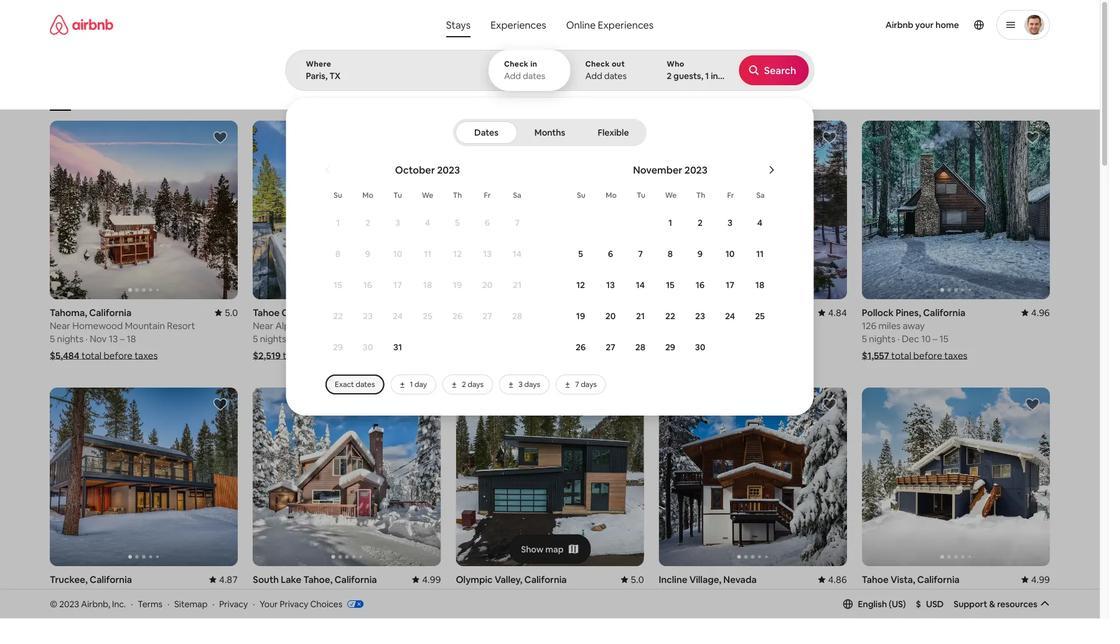 Task type: locate. For each thing, give the bounding box(es) containing it.
dates for check in add dates
[[523, 70, 545, 82]]

2 horizontal spatial days
[[581, 380, 597, 389]]

1 horizontal spatial 8 button
[[655, 239, 685, 269]]

4 taxes from the left
[[944, 350, 968, 362]]

add to wishlist: olympic valley, california image
[[619, 397, 634, 412]]

22 right the 4.97
[[665, 311, 675, 322]]

group containing national parks
[[50, 62, 849, 111]]

5.0
[[225, 307, 238, 319], [631, 574, 644, 586]]

1 horizontal spatial 18 button
[[745, 270, 775, 300]]

26 button
[[443, 301, 472, 331], [566, 332, 596, 362]]

0 horizontal spatial 10
[[393, 248, 402, 260]]

check for check out add dates
[[585, 59, 610, 69]]

0 horizontal spatial 4.99
[[422, 574, 441, 586]]

experiences inside button
[[491, 18, 546, 31]]

tahoe vista, california near northstar california resort ski resort 5 nights · nov 14 – 19
[[862, 574, 1044, 612]]

26 right 4.6
[[452, 311, 463, 322]]

california inside south lake tahoe, california near sierra at tahoe ski resort
[[538, 307, 580, 319]]

15
[[334, 279, 342, 291], [666, 279, 675, 291], [940, 333, 949, 345]]

check inside check in add dates
[[504, 59, 529, 69]]

26 button up 7 days
[[566, 332, 596, 362]]

1 horizontal spatial homewood
[[681, 320, 732, 332]]

1 22 button from the left
[[323, 301, 353, 331]]

0 vertical spatial 28 button
[[502, 301, 532, 331]]

add inside check in add dates
[[504, 70, 521, 82]]

alpine
[[275, 320, 303, 332]]

2 tahoma, from the left
[[659, 307, 696, 319]]

$2,739
[[659, 350, 688, 362]]

before down nov 28 – dec 3
[[305, 350, 334, 362]]

2 northstar from the left
[[885, 587, 926, 599]]

near
[[50, 320, 70, 332], [456, 320, 476, 332], [253, 320, 273, 332], [659, 320, 679, 332], [50, 587, 70, 599], [456, 587, 476, 599], [253, 587, 273, 599], [659, 587, 679, 599], [862, 587, 882, 599]]

$
[[916, 599, 921, 610]]

0 horizontal spatial 15
[[334, 279, 342, 291]]

28 right the "sierra"
[[512, 311, 522, 322]]

nights down truckee,
[[57, 600, 83, 612]]

1 30 button from the left
[[353, 332, 383, 362]]

1 horizontal spatial check
[[585, 59, 610, 69]]

2 horizontal spatial 2023
[[685, 163, 708, 176]]

1 we from the left
[[422, 190, 433, 200]]

experiences up in
[[491, 18, 546, 31]]

8
[[335, 248, 341, 260], [668, 248, 673, 260]]

4.99 out of 5 average rating image for south lake tahoe, california near heavenly mountain resort 5 nights · nov 1 – 6
[[412, 574, 441, 586]]

dates
[[523, 70, 545, 82], [604, 70, 627, 82], [356, 380, 375, 389]]

check left in
[[504, 59, 529, 69]]

0 horizontal spatial tahoma,
[[50, 307, 87, 319]]

1 vertical spatial 21
[[636, 311, 645, 322]]

group
[[50, 62, 849, 111], [50, 121, 238, 299], [253, 121, 441, 299], [456, 121, 644, 299], [659, 121, 847, 299], [862, 121, 1050, 299], [50, 388, 238, 567], [253, 388, 441, 567], [456, 388, 644, 567], [659, 388, 847, 567], [862, 388, 1050, 567]]

1 vertical spatial 19 button
[[566, 301, 596, 331]]

23 button up 31 button
[[353, 301, 383, 331]]

south up your on the bottom
[[253, 574, 279, 586]]

1 horizontal spatial 23 button
[[685, 301, 715, 331]]

incline
[[659, 574, 687, 586]]

add
[[504, 70, 521, 82], [585, 70, 602, 82]]

0 vertical spatial south
[[456, 307, 482, 319]]

tahoma, right the 4.97
[[659, 307, 696, 319]]

0 horizontal spatial 16 button
[[353, 270, 383, 300]]

check inside check out add dates
[[585, 59, 610, 69]]

lake inside south lake tahoe, california near heavenly mountain resort 5 nights · nov 1 – 6
[[281, 574, 301, 586]]

check
[[504, 59, 529, 69], [585, 59, 610, 69]]

tahoe up english (us) button
[[862, 574, 889, 586]]

22 up nov 28 – dec 3
[[333, 311, 343, 322]]

1 horizontal spatial add
[[585, 70, 602, 82]]

1 check from the left
[[504, 59, 529, 69]]

2 4 from the left
[[757, 217, 763, 228]]

2 add from the left
[[585, 70, 602, 82]]

$2,519
[[253, 350, 281, 362]]

1 25 from the left
[[423, 311, 433, 322]]

nights up $2,739
[[666, 333, 693, 345]]

1 16 from the left
[[363, 279, 372, 291]]

before inside pollock pines, california 126 miles away 5 nights · dec 10 – 15 $1,557 total before taxes
[[913, 350, 942, 362]]

nights down heavenly
[[260, 600, 287, 612]]

2023 for november
[[685, 163, 708, 176]]

sierra
[[478, 320, 503, 332]]

1 homewood from the left
[[72, 320, 123, 332]]

total inside tahoma, california near homewood mountain resort 5 nights · nov 13 – 18 $5,484 total before taxes
[[81, 350, 102, 362]]

tahoe, up at
[[507, 307, 536, 319]]

1 vertical spatial 21 button
[[626, 301, 655, 331]]

out
[[612, 59, 625, 69]]

0 vertical spatial 19
[[453, 279, 462, 291]]

pollock pines, california 126 miles away 5 nights · dec 10 – 15 $1,557 total before taxes
[[862, 307, 968, 362]]

5.0 for 5.0 out of 5 average rating image
[[225, 307, 238, 319]]

0 horizontal spatial 23
[[363, 311, 373, 322]]

th down november 2023
[[696, 190, 705, 200]]

1 4.99 out of 5 average rating image from the left
[[412, 574, 441, 586]]

1 horizontal spatial 28
[[512, 311, 522, 322]]

near down truckee,
[[50, 587, 70, 599]]

total inside tahoma, california near homewood mountain resort 5 nights · nov 13 – 18 $2,739 total before taxes
[[690, 350, 710, 362]]

1 button
[[323, 208, 353, 238], [655, 208, 685, 238]]

0 horizontal spatial tu
[[393, 190, 402, 200]]

2 add to wishlist: tahoma, california image from the left
[[822, 130, 837, 145]]

1 total from the left
[[81, 350, 102, 362]]

17 for 2nd the 17 button from right
[[393, 279, 402, 291]]

4 for october 2023
[[425, 217, 430, 228]]

4 before from the left
[[913, 350, 942, 362]]

1 horizontal spatial mo
[[606, 190, 617, 200]]

20 left the 4.97
[[605, 311, 616, 322]]

4 button for october 2023
[[413, 208, 443, 238]]

1 vertical spatial 5.0
[[631, 574, 644, 586]]

2 button for october 2023
[[353, 208, 383, 238]]

october 2023
[[395, 163, 460, 176]]

nights up '$5,484'
[[57, 333, 83, 345]]

ski for incline village, nevada near diamond peak ski resort
[[745, 587, 757, 599]]

near down incline
[[659, 587, 679, 599]]

21 for top 21 button
[[513, 279, 522, 291]]

16 button up tahoma, california near homewood mountain resort 5 nights · nov 13 – 18 $2,739 total before taxes
[[685, 270, 715, 300]]

near inside tahoe city, california near alpine meadows ski resort
[[253, 320, 273, 332]]

1 horizontal spatial 2 button
[[685, 208, 715, 238]]

30 right $2,739
[[695, 342, 705, 353]]

2 vertical spatial 19
[[939, 600, 948, 612]]

1 northstar from the left
[[72, 587, 114, 599]]

4.96 out of 5 average rating image
[[1021, 307, 1050, 319]]

2 dec from the left
[[902, 333, 919, 345]]

1 horizontal spatial dates
[[523, 70, 545, 82]]

0 horizontal spatial 11
[[424, 248, 431, 260]]

total right "$1,557"
[[891, 350, 911, 362]]

14 for 14 button to the left
[[513, 248, 522, 260]]

northstar inside truckee, california near northstar california resort ski resort 5 nights · nov 12 – 17
[[72, 587, 114, 599]]

24 button
[[383, 301, 413, 331], [715, 301, 745, 331]]

0 horizontal spatial 5.0
[[225, 307, 238, 319]]

total right '$2,519' at left
[[283, 350, 303, 362]]

california inside tahoma, california near homewood mountain resort 5 nights · nov 13 – 18 $5,484 total before taxes
[[89, 307, 131, 319]]

5 inside truckee, california near northstar california resort ski resort 5 nights · nov 12 – 17
[[50, 600, 55, 612]]

0 horizontal spatial experiences
[[491, 18, 546, 31]]

2 1 button from the left
[[655, 208, 685, 238]]

2 4 button from the left
[[745, 208, 775, 238]]

1 horizontal spatial th
[[696, 190, 705, 200]]

tahoe down 'valley,'
[[520, 587, 546, 599]]

tahoma, up '$5,484'
[[50, 307, 87, 319]]

northstar
[[72, 587, 114, 599], [885, 587, 926, 599]]

0 horizontal spatial lake
[[281, 574, 301, 586]]

dates down out
[[604, 70, 627, 82]]

5
[[455, 217, 460, 228], [578, 248, 583, 260], [50, 333, 55, 345], [253, 333, 258, 345], [659, 333, 664, 345], [862, 333, 867, 345], [50, 600, 55, 612], [253, 600, 258, 612], [862, 600, 867, 612]]

ski inside truckee, california near northstar california resort ski resort 5 nights · nov 12 – 17
[[189, 587, 201, 599]]

homes
[[825, 92, 849, 102]]

nov
[[90, 333, 107, 345], [293, 333, 310, 345], [699, 333, 716, 345], [90, 600, 107, 612], [293, 600, 310, 612], [902, 600, 919, 612]]

27 button left at
[[472, 301, 502, 331]]

before inside tahoma, california near homewood mountain resort 5 nights · nov 13 – 18 $2,739 total before taxes
[[712, 350, 741, 362]]

2023 right november
[[685, 163, 708, 176]]

homewood inside tahoma, california near homewood mountain resort 5 nights · nov 13 – 18 $5,484 total before taxes
[[72, 320, 123, 332]]

near inside tahoma, california near homewood mountain resort 5 nights · nov 13 – 18 $2,739 total before taxes
[[659, 320, 679, 332]]

national parks
[[496, 92, 547, 102]]

28 down meadows
[[312, 333, 323, 345]]

1 horizontal spatial tahoe,
[[507, 307, 536, 319]]

27 down 4.97 out of 5 average rating image
[[606, 342, 615, 353]]

1 horizontal spatial 2023
[[437, 163, 460, 176]]

1 horizontal spatial 4 button
[[745, 208, 775, 238]]

mountain inside tahoma, california near homewood mountain resort 5 nights · nov 13 – 18 $2,739 total before taxes
[[734, 320, 774, 332]]

south inside south lake tahoe, california near heavenly mountain resort 5 nights · nov 1 – 6
[[253, 574, 279, 586]]

18 button up tahoma, california near homewood mountain resort 5 nights · nov 13 – 18 $2,739 total before taxes
[[745, 270, 775, 300]]

your
[[260, 599, 278, 610]]

nights down vista,
[[869, 600, 896, 612]]

2 horizontal spatial 12
[[576, 279, 585, 291]]

16 button up tahoe city, california near alpine meadows ski resort
[[353, 270, 383, 300]]

homewood up $2,739
[[681, 320, 732, 332]]

2 4.99 from the left
[[1031, 574, 1050, 586]]

0 horizontal spatial dec
[[331, 333, 349, 345]]

before right '$5,484'
[[104, 350, 132, 362]]

1 days from the left
[[468, 380, 484, 389]]

1
[[705, 70, 709, 82], [739, 70, 743, 82], [336, 217, 340, 228], [669, 217, 672, 228], [410, 380, 413, 389], [312, 600, 316, 612]]

1 4 from the left
[[425, 217, 430, 228]]

days right 3 days
[[581, 380, 597, 389]]

18 inside tahoma, california near homewood mountain resort 5 nights · nov 13 – 18 $2,739 total before taxes
[[736, 333, 745, 345]]

tahoe, up your privacy choices link
[[303, 574, 333, 586]]

1 29 from the left
[[333, 342, 343, 353]]

3 button for october 2023
[[383, 208, 413, 238]]

guests,
[[674, 70, 703, 82]]

1 4.99 from the left
[[422, 574, 441, 586]]

olympic
[[456, 574, 493, 586]]

near up 5 nights
[[253, 320, 273, 332]]

26 button right 4.6
[[443, 301, 472, 331]]

Where field
[[306, 70, 469, 82]]

3 taxes from the left
[[743, 350, 766, 362]]

9 for second 9 button from right
[[365, 248, 370, 260]]

nights up '$2,519' at left
[[260, 333, 287, 345]]

0 horizontal spatial 20
[[482, 279, 493, 291]]

ski for tahoe city, california near alpine meadows ski resort
[[348, 320, 360, 332]]

add to wishlist: tahoma, california image for 5.0
[[213, 130, 228, 145]]

south up the "sierra"
[[456, 307, 482, 319]]

4.99 out of 5 average rating image up 'resources'
[[1021, 574, 1050, 586]]

taxes for tahoma, california near homewood mountain resort 5 nights · nov 13 – 18 $5,484 total before taxes
[[135, 350, 158, 362]]

days for 2 days
[[468, 380, 484, 389]]

0 vertical spatial 26 button
[[443, 301, 472, 331]]

5 inside tahoma, california near homewood mountain resort 5 nights · nov 13 – 18 $2,739 total before taxes
[[659, 333, 664, 345]]

16 for 2nd 16 button from right
[[363, 279, 372, 291]]

lake up the "sierra"
[[484, 307, 505, 319]]

taxes
[[135, 350, 158, 362], [336, 350, 359, 362], [743, 350, 766, 362], [944, 350, 968, 362]]

1 vertical spatial lake
[[281, 574, 301, 586]]

30 left 31
[[363, 342, 373, 353]]

6 for left the 6 button
[[485, 217, 490, 228]]

1 experiences from the left
[[491, 18, 546, 31]]

None search field
[[285, 0, 1109, 416]]

we down october 2023
[[422, 190, 433, 200]]

tab list containing dates
[[456, 119, 644, 146]]

2 3 button from the left
[[715, 208, 745, 238]]

total inside pollock pines, california 126 miles away 5 nights · dec 10 – 15 $1,557 total before taxes
[[891, 350, 911, 362]]

dates inside check out add dates
[[604, 70, 627, 82]]

northstar down truckee,
[[72, 587, 114, 599]]

16 up tahoma, california near homewood mountain resort 5 nights · nov 13 – 18 $2,739 total before taxes
[[696, 279, 705, 291]]

0 horizontal spatial 11 button
[[413, 239, 443, 269]]

south inside south lake tahoe, california near sierra at tahoe ski resort
[[456, 307, 482, 319]]

olympic valley, california near palisades tahoe
[[456, 574, 567, 599]]

dec down away
[[902, 333, 919, 345]]

nights inside pollock pines, california 126 miles away 5 nights · dec 10 – 15 $1,557 total before taxes
[[869, 333, 896, 345]]

near down olympic
[[456, 587, 476, 599]]

1 horizontal spatial 29
[[665, 342, 675, 353]]

21 button
[[502, 270, 532, 300], [626, 301, 655, 331]]

13 inside tahoma, california near homewood mountain resort 5 nights · nov 13 – 18 $2,739 total before taxes
[[718, 333, 727, 345]]

1 30 from the left
[[363, 342, 373, 353]]

1 3 button from the left
[[383, 208, 413, 238]]

2 30 from the left
[[695, 342, 705, 353]]

23 for first 23 button from the right
[[695, 311, 705, 322]]

group for tahoma, california near homewood mountain resort 5 nights · nov 13 – 18 $2,739 total before taxes
[[659, 121, 847, 299]]

support & resources button
[[954, 599, 1050, 610]]

show
[[521, 544, 544, 555]]

resort inside tahoma, california near homewood mountain resort 5 nights · nov 13 – 18 $5,484 total before taxes
[[167, 320, 195, 332]]

experiences up out
[[598, 18, 654, 31]]

mountain inside tahoma, california near homewood mountain resort 5 nights · nov 13 – 18 $5,484 total before taxes
[[125, 320, 165, 332]]

2 check from the left
[[585, 59, 610, 69]]

5 inside pollock pines, california 126 miles away 5 nights · dec 10 – 15 $1,557 total before taxes
[[862, 333, 867, 345]]

group for tahoe city, california near alpine meadows ski resort
[[253, 121, 441, 299]]

3 button
[[383, 208, 413, 238], [715, 208, 745, 238]]

lake up heavenly
[[281, 574, 301, 586]]

1 horizontal spatial lake
[[484, 307, 505, 319]]

before down away
[[913, 350, 942, 362]]

1 horizontal spatial 3 button
[[715, 208, 745, 238]]

29
[[333, 342, 343, 353], [665, 342, 675, 353]]

19 button
[[443, 270, 472, 300], [566, 301, 596, 331]]

dates down in
[[523, 70, 545, 82]]

th down october 2023
[[453, 190, 462, 200]]

tab list inside stays tab panel
[[456, 119, 644, 146]]

choices
[[310, 599, 342, 610]]

amazing pools
[[627, 92, 679, 102]]

tahoe left city,
[[253, 307, 280, 319]]

14 button
[[502, 239, 532, 269], [626, 270, 655, 300]]

2023 right october
[[437, 163, 460, 176]]

ski inside incline village, nevada near diamond peak ski resort
[[745, 587, 757, 599]]

1 horizontal spatial 9 button
[[685, 239, 715, 269]]

northstar down vista,
[[885, 587, 926, 599]]

village,
[[689, 574, 722, 586]]

18 button up 4.6 out of 5 average rating "icon"
[[413, 270, 443, 300]]

taxes for tahoma, california near homewood mountain resort 5 nights · nov 13 – 18 $2,739 total before taxes
[[743, 350, 766, 362]]

lake inside south lake tahoe, california near sierra at tahoe ski resort
[[484, 307, 505, 319]]

taxes for pollock pines, california 126 miles away 5 nights · dec 10 – 15 $1,557 total before taxes
[[944, 350, 968, 362]]

0 vertical spatial 13 button
[[472, 239, 502, 269]]

taxes inside tahoma, california near homewood mountain resort 5 nights · nov 13 – 18 $5,484 total before taxes
[[135, 350, 158, 362]]

dec down meadows
[[331, 333, 349, 345]]

5.0 left city,
[[225, 307, 238, 319]]

1 horizontal spatial 4
[[757, 217, 763, 228]]

homewood up '$5,484'
[[72, 320, 123, 332]]

1 horizontal spatial 12
[[453, 248, 462, 260]]

5.0 for 5.0 out of 5 average rating icon
[[631, 574, 644, 586]]

17
[[393, 279, 402, 291], [726, 279, 734, 291], [127, 600, 136, 612]]

1 horizontal spatial 5.0
[[631, 574, 644, 586]]

0 horizontal spatial mountain
[[125, 320, 165, 332]]

1 4 button from the left
[[413, 208, 443, 238]]

4.99 out of 5 average rating image
[[412, 574, 441, 586], [1021, 574, 1050, 586]]

4.99 out of 5 average rating image left olympic
[[412, 574, 441, 586]]

5 inside south lake tahoe, california near heavenly mountain resort 5 nights · nov 1 – 6
[[253, 600, 258, 612]]

0 vertical spatial 7
[[515, 217, 520, 228]]

0 horizontal spatial 14
[[513, 248, 522, 260]]

near up $2,739
[[659, 320, 679, 332]]

0 horizontal spatial th
[[453, 190, 462, 200]]

10 inside pollock pines, california 126 miles away 5 nights · dec 10 – 15 $1,557 total before taxes
[[921, 333, 931, 345]]

3 before from the left
[[712, 350, 741, 362]]

1 horizontal spatial 10 button
[[715, 239, 745, 269]]

tahoma, inside tahoma, california near homewood mountain resort 5 nights · nov 13 – 18 $2,739 total before taxes
[[659, 307, 696, 319]]

we down november 2023
[[665, 190, 677, 200]]

california inside south lake tahoe, california near heavenly mountain resort 5 nights · nov 1 – 6
[[335, 574, 377, 586]]

national
[[496, 92, 526, 102]]

· inside south lake tahoe, california near heavenly mountain resort 5 nights · nov 1 – 6
[[289, 600, 291, 612]]

2 4.99 out of 5 average rating image from the left
[[1021, 574, 1050, 586]]

· inside tahoma, california near homewood mountain resort 5 nights · nov 13 – 18 $2,739 total before taxes
[[695, 333, 697, 345]]

0 horizontal spatial 25 button
[[413, 301, 443, 331]]

1 horizontal spatial 22 button
[[655, 301, 685, 331]]

nights down miles
[[869, 333, 896, 345]]

2 9 from the left
[[698, 248, 703, 260]]

days left 3 days
[[468, 380, 484, 389]]

1 9 from the left
[[365, 248, 370, 260]]

add up national
[[504, 70, 521, 82]]

0 horizontal spatial 28 button
[[502, 301, 532, 331]]

palisades
[[478, 587, 518, 599]]

– inside south lake tahoe, california near heavenly mountain resort 5 nights · nov 1 – 6
[[318, 600, 322, 612]]

1 tahoma, from the left
[[50, 307, 87, 319]]

tahoe right at
[[516, 320, 542, 332]]

2 16 from the left
[[696, 279, 705, 291]]

1 horizontal spatial 10
[[726, 248, 735, 260]]

2 29 button from the left
[[655, 332, 685, 362]]

9
[[365, 248, 370, 260], [698, 248, 703, 260]]

days left 7 days
[[524, 380, 540, 389]]

6 inside south lake tahoe, california near heavenly mountain resort 5 nights · nov 1 – 6
[[324, 600, 330, 612]]

1 horizontal spatial 9
[[698, 248, 703, 260]]

tab list
[[456, 119, 644, 146]]

1 23 from the left
[[363, 311, 373, 322]]

add for check in add dates
[[504, 70, 521, 82]]

0 horizontal spatial 12
[[109, 600, 118, 612]]

3 total from the left
[[690, 350, 710, 362]]

4 total from the left
[[891, 350, 911, 362]]

4.99 for south lake tahoe, california near heavenly mountain resort 5 nights · nov 1 – 6
[[422, 574, 441, 586]]

nov 28 – dec 3
[[293, 333, 356, 345]]

homewood for $5,484
[[72, 320, 123, 332]]

1 horizontal spatial 21
[[636, 311, 645, 322]]

0 horizontal spatial add to wishlist: tahoma, california image
[[213, 130, 228, 145]]

26 up 7 days
[[576, 342, 586, 353]]

13
[[483, 248, 492, 260], [606, 279, 615, 291], [109, 333, 118, 345], [718, 333, 727, 345]]

check left out
[[585, 59, 610, 69]]

2023 right © on the bottom left
[[59, 599, 79, 610]]

0 vertical spatial 19 button
[[443, 270, 472, 300]]

1 add from the left
[[504, 70, 521, 82]]

2 25 from the left
[[755, 311, 765, 322]]

1 horizontal spatial 25 button
[[745, 301, 775, 331]]

3 days from the left
[[581, 380, 597, 389]]

1 16 button from the left
[[353, 270, 383, 300]]

4.87
[[219, 574, 238, 586]]

your
[[915, 19, 934, 31]]

0 horizontal spatial 6 button
[[472, 208, 502, 238]]

6 button
[[472, 208, 502, 238], [596, 239, 626, 269]]

27 button down 4.97 out of 5 average rating image
[[596, 332, 626, 362]]

1 vertical spatial 27
[[606, 342, 615, 353]]

0 vertical spatial 21 button
[[502, 270, 532, 300]]

23 button up $2,739
[[685, 301, 715, 331]]

4.99 left olympic
[[422, 574, 441, 586]]

1 horizontal spatial 24
[[725, 311, 735, 322]]

privacy right your on the bottom
[[280, 599, 308, 610]]

1 before from the left
[[104, 350, 132, 362]]

2 vertical spatial 14
[[921, 600, 930, 612]]

10 for second '10' button from left
[[726, 248, 735, 260]]

2 10 button from the left
[[715, 239, 745, 269]]

tahoma, for tahoma, california near homewood mountain resort 5 nights · nov 13 – 18 $5,484 total before taxes
[[50, 307, 87, 319]]

18 button
[[413, 270, 443, 300], [745, 270, 775, 300]]

parks
[[527, 92, 547, 102]]

before right $2,739
[[712, 350, 741, 362]]

2 vertical spatial 7
[[575, 380, 579, 389]]

total right '$5,484'
[[81, 350, 102, 362]]

add to wishlist: truckee, california image
[[213, 397, 228, 412]]

8 button
[[323, 239, 353, 269], [655, 239, 685, 269]]

mo
[[362, 190, 373, 200], [606, 190, 617, 200]]

1 taxes from the left
[[135, 350, 158, 362]]

25 for 2nd 25 button from left
[[755, 311, 765, 322]]

16 button
[[353, 270, 383, 300], [685, 270, 715, 300]]

before for $2,739
[[712, 350, 741, 362]]

add to wishlist: incline village, nevada image
[[822, 397, 837, 412]]

1 sa from the left
[[513, 190, 521, 200]]

0 horizontal spatial 6
[[324, 600, 330, 612]]

who 2 guests, 1 infant, 1 pet
[[667, 59, 759, 82]]

tahoe inside south lake tahoe, california near sierra at tahoe ski resort
[[516, 320, 542, 332]]

1 10 button from the left
[[383, 239, 413, 269]]

28 left $2,739
[[635, 342, 646, 353]]

near left (us) at the bottom of page
[[862, 587, 882, 599]]

near left the "sierra"
[[456, 320, 476, 332]]

2 button for november 2023
[[685, 208, 715, 238]]

13 button
[[472, 239, 502, 269], [596, 270, 626, 300]]

1 vertical spatial 14
[[636, 279, 645, 291]]

1 2 button from the left
[[353, 208, 383, 238]]

dates
[[474, 127, 499, 138]]

20 up the "sierra"
[[482, 279, 493, 291]]

dates right exact
[[356, 380, 375, 389]]

add inside check out add dates
[[585, 70, 602, 82]]

2 23 from the left
[[695, 311, 705, 322]]

show map
[[521, 544, 564, 555]]

20
[[482, 279, 493, 291], [605, 311, 616, 322]]

tahoe,
[[507, 307, 536, 319], [303, 574, 333, 586]]

experiences
[[491, 18, 546, 31], [598, 18, 654, 31]]

before inside tahoma, california near homewood mountain resort 5 nights · nov 13 – 18 $5,484 total before taxes
[[104, 350, 132, 362]]

total right $2,739
[[690, 350, 710, 362]]

1 su from the left
[[334, 190, 342, 200]]

©
[[50, 599, 57, 610]]

126
[[862, 320, 877, 332]]

1 15 button from the left
[[323, 270, 353, 300]]

12 for the right 12 button
[[576, 279, 585, 291]]

dates button
[[456, 121, 517, 144]]

privacy down 4.87
[[219, 599, 248, 610]]

northstar inside tahoe vista, california near northstar california resort ski resort 5 nights · nov 14 – 19
[[885, 587, 926, 599]]

22 button right the 4.97
[[655, 301, 685, 331]]

homewood inside tahoma, california near homewood mountain resort 5 nights · nov 13 – 18 $2,739 total before taxes
[[681, 320, 732, 332]]

22
[[333, 311, 343, 322], [665, 311, 675, 322]]

27 left at
[[483, 311, 492, 322]]

5 inside tahoma, california near homewood mountain resort 5 nights · nov 13 – 18 $5,484 total before taxes
[[50, 333, 55, 345]]

2 30 button from the left
[[685, 332, 715, 362]]

19
[[453, 279, 462, 291], [576, 311, 585, 322], [939, 600, 948, 612]]

1 vertical spatial 26
[[576, 342, 586, 353]]

16
[[363, 279, 372, 291], [696, 279, 705, 291]]

1 horizontal spatial sa
[[756, 190, 765, 200]]

–
[[120, 333, 125, 345], [325, 333, 329, 345], [729, 333, 734, 345], [933, 333, 938, 345], [120, 600, 125, 612], [318, 600, 322, 612], [932, 600, 937, 612]]

taxes inside tahoma, california near homewood mountain resort 5 nights · nov 13 – 18 $2,739 total before taxes
[[743, 350, 766, 362]]

2023 for ©
[[59, 599, 79, 610]]

california inside pollock pines, california 126 miles away 5 nights · dec 10 – 15 $1,557 total before taxes
[[923, 307, 966, 319]]

flexible button
[[583, 121, 644, 144]]

resort inside tahoma, california near homewood mountain resort 5 nights · nov 13 – 18 $2,739 total before taxes
[[776, 320, 804, 332]]

resort inside south lake tahoe, california near heavenly mountain resort 5 nights · nov 1 – 6
[[359, 587, 387, 599]]

south
[[456, 307, 482, 319], [253, 574, 279, 586]]

truckee, california near northstar california resort ski resort 5 nights · nov 12 – 17
[[50, 574, 232, 612]]

1 horizontal spatial mountain
[[317, 587, 357, 599]]

0 vertical spatial tahoe,
[[507, 307, 536, 319]]

add to wishlist: south lake tahoe, california image
[[619, 130, 634, 145]]

near up '$5,484'
[[50, 320, 70, 332]]

2 29 from the left
[[665, 342, 675, 353]]

show map button
[[509, 534, 591, 564]]

– inside truckee, california near northstar california resort ski resort 5 nights · nov 12 – 17
[[120, 600, 125, 612]]

·
[[86, 333, 88, 345], [695, 333, 697, 345], [898, 333, 900, 345], [131, 599, 133, 610], [167, 599, 169, 610], [212, 599, 214, 610], [253, 599, 255, 610], [86, 600, 88, 612], [289, 600, 291, 612], [898, 600, 900, 612]]

privacy link
[[219, 599, 248, 610]]

1 horizontal spatial 22
[[665, 311, 675, 322]]

· inside pollock pines, california 126 miles away 5 nights · dec 10 – 15 $1,557 total before taxes
[[898, 333, 900, 345]]

1 11 button from the left
[[413, 239, 443, 269]]

near inside olympic valley, california near palisades tahoe
[[456, 587, 476, 599]]

ski inside tahoe city, california near alpine meadows ski resort
[[348, 320, 360, 332]]

0 horizontal spatial 26 button
[[443, 301, 472, 331]]

1 vertical spatial 20
[[605, 311, 616, 322]]

1 horizontal spatial 30 button
[[685, 332, 715, 362]]

2 su from the left
[[577, 190, 586, 200]]

tahoe, inside south lake tahoe, california near heavenly mountain resort 5 nights · nov 1 – 6
[[303, 574, 333, 586]]

22 button up nov 28 – dec 3
[[323, 301, 353, 331]]

1 add to wishlist: tahoma, california image from the left
[[213, 130, 228, 145]]

tu down november
[[637, 190, 645, 200]]

tu down october
[[393, 190, 402, 200]]

near right the privacy link
[[253, 587, 273, 599]]

add up the treehouses
[[585, 70, 602, 82]]

· inside truckee, california near northstar california resort ski resort 5 nights · nov 12 – 17
[[86, 600, 88, 612]]

16 up tahoe city, california near alpine meadows ski resort
[[363, 279, 372, 291]]

1 vertical spatial 7
[[638, 248, 643, 260]]

calendar application
[[301, 150, 1109, 395]]

4.99 out of 5 average rating image for tahoe vista, california near northstar california resort ski resort 5 nights · nov 14 – 19
[[1021, 574, 1050, 586]]

2023
[[437, 163, 460, 176], [685, 163, 708, 176], [59, 599, 79, 610]]

0 vertical spatial 12 button
[[443, 239, 472, 269]]

2 8 from the left
[[668, 248, 673, 260]]

2 2 button from the left
[[685, 208, 715, 238]]

online experiences link
[[556, 12, 664, 37]]

1 horizontal spatial 16
[[696, 279, 705, 291]]

2 horizontal spatial 7
[[638, 248, 643, 260]]

3
[[395, 217, 400, 228], [728, 217, 733, 228], [351, 333, 356, 345], [519, 380, 523, 389]]

26 for the right 26 button
[[576, 342, 586, 353]]

14 for 14 button to the bottom
[[636, 279, 645, 291]]

1 29 button from the left
[[323, 332, 353, 362]]

dates for check out add dates
[[604, 70, 627, 82]]

1 horizontal spatial tahoma,
[[659, 307, 696, 319]]

4.99 up 'resources'
[[1031, 574, 1050, 586]]

dates inside check in add dates
[[523, 70, 545, 82]]

0 horizontal spatial 27 button
[[472, 301, 502, 331]]

taxes inside pollock pines, california 126 miles away 5 nights · dec 10 – 15 $1,557 total before taxes
[[944, 350, 968, 362]]

1 horizontal spatial 1 button
[[655, 208, 685, 238]]

0 horizontal spatial 18 button
[[413, 270, 443, 300]]

2 privacy from the left
[[280, 599, 308, 610]]

0 horizontal spatial 8
[[335, 248, 341, 260]]

1 horizontal spatial 4.99
[[1031, 574, 1050, 586]]

peak
[[723, 587, 743, 599]]

november 2023
[[633, 163, 708, 176]]

5.0 left incline
[[631, 574, 644, 586]]

2 23 button from the left
[[685, 301, 715, 331]]

1 8 from the left
[[335, 248, 341, 260]]

group for truckee, california near northstar california resort ski resort 5 nights · nov 12 – 17
[[50, 388, 238, 567]]

1 fr from the left
[[484, 190, 491, 200]]

2023 for october
[[437, 163, 460, 176]]

add to wishlist: tahoma, california image
[[213, 130, 228, 145], [822, 130, 837, 145]]

– inside pollock pines, california 126 miles away 5 nights · dec 10 – 15 $1,557 total before taxes
[[933, 333, 938, 345]]

1 1 button from the left
[[323, 208, 353, 238]]

0 horizontal spatial 7 button
[[502, 208, 532, 238]]

8 for first '8' 'button' from the right
[[668, 248, 673, 260]]

november
[[633, 163, 682, 176]]

$2,519 total before taxes
[[253, 350, 359, 362]]



Task type: vqa. For each thing, say whether or not it's contained in the screenshot.
the leftmost the Tu
yes



Task type: describe. For each thing, give the bounding box(es) containing it.
california inside tahoe city, california near alpine meadows ski resort
[[303, 307, 346, 319]]

2 15 button from the left
[[655, 270, 685, 300]]

tahoe inside olympic valley, california near palisades tahoe
[[520, 587, 546, 599]]

0 vertical spatial 27
[[483, 311, 492, 322]]

near inside incline village, nevada near diamond peak ski resort
[[659, 587, 679, 599]]

14 inside tahoe vista, california near northstar california resort ski resort 5 nights · nov 14 – 19
[[921, 600, 930, 612]]

beachfront
[[437, 92, 477, 102]]

2 22 button from the left
[[655, 301, 685, 331]]

18 inside tahoma, california near homewood mountain resort 5 nights · nov 13 – 18 $5,484 total before taxes
[[127, 333, 136, 345]]

online
[[566, 18, 596, 31]]

0 vertical spatial 7 button
[[502, 208, 532, 238]]

mountain for tahoma, california near homewood mountain resort 5 nights · nov 13 – 18 $2,739 total before taxes
[[734, 320, 774, 332]]

1 horizontal spatial 6 button
[[596, 239, 626, 269]]

1 day
[[410, 380, 427, 389]]

add to wishlist: tahoe vista, california image
[[1025, 397, 1040, 412]]

nov inside tahoe vista, california near northstar california resort ski resort 5 nights · nov 14 – 19
[[902, 600, 919, 612]]

lake for sierra
[[484, 307, 505, 319]]

what can we help you find? tab list
[[436, 12, 556, 37]]

nights inside south lake tahoe, california near heavenly mountain resort 5 nights · nov 1 – 6
[[260, 600, 287, 612]]

10 for first '10' button
[[393, 248, 402, 260]]

nov inside tahoma, california near homewood mountain resort 5 nights · nov 13 – 18 $5,484 total before taxes
[[90, 333, 107, 345]]

1 vertical spatial 5 button
[[566, 239, 596, 269]]

4.99 for tahoe vista, california near northstar california resort ski resort 5 nights · nov 14 – 19
[[1031, 574, 1050, 586]]

26 for the top 26 button
[[452, 311, 463, 322]]

tahoe, for mountain
[[303, 574, 333, 586]]

days for 3 days
[[524, 380, 540, 389]]

tahoe, for at
[[507, 307, 536, 319]]

check for check in add dates
[[504, 59, 529, 69]]

2 we from the left
[[665, 190, 677, 200]]

away
[[903, 320, 925, 332]]

1 9 button from the left
[[353, 239, 383, 269]]

4.86
[[828, 574, 847, 586]]

vista,
[[891, 574, 915, 586]]

resort inside incline village, nevada near diamond peak ski resort
[[759, 587, 788, 599]]

add to wishlist: pollock pines, california image
[[1025, 130, 1040, 145]]

2 experiences from the left
[[598, 18, 654, 31]]

south lake tahoe, california near heavenly mountain resort 5 nights · nov 1 – 6
[[253, 574, 387, 612]]

airbnb
[[886, 19, 914, 31]]

tiny homes
[[809, 92, 849, 102]]

stays button
[[436, 12, 481, 37]]

total for $2,739
[[690, 350, 710, 362]]

support & resources
[[954, 599, 1038, 610]]

1 horizontal spatial 13 button
[[596, 270, 626, 300]]

1 mo from the left
[[362, 190, 373, 200]]

2 sa from the left
[[756, 190, 765, 200]]

california inside olympic valley, california near palisades tahoe
[[524, 574, 567, 586]]

1 25 button from the left
[[413, 301, 443, 331]]

ski inside south lake tahoe, california near sierra at tahoe ski resort
[[544, 320, 556, 332]]

1 dec from the left
[[331, 333, 349, 345]]

1 18 button from the left
[[413, 270, 443, 300]]

2 24 button from the left
[[715, 301, 745, 331]]

airbnb your home
[[886, 19, 959, 31]]

2 11 button from the left
[[745, 239, 775, 269]]

english
[[858, 599, 887, 610]]

12 inside truckee, california near northstar california resort ski resort 5 nights · nov 12 – 17
[[109, 600, 118, 612]]

resources
[[997, 599, 1038, 610]]

south for sierra
[[456, 307, 482, 319]]

7 days
[[575, 380, 597, 389]]

your privacy choices
[[260, 599, 342, 610]]

$1,557
[[862, 350, 889, 362]]

months
[[535, 127, 565, 138]]

1 24 button from the left
[[383, 301, 413, 331]]

0 horizontal spatial 12 button
[[443, 239, 472, 269]]

1 vertical spatial 20 button
[[596, 301, 626, 331]]

28 for 28 button to the top
[[512, 311, 522, 322]]

at
[[505, 320, 514, 332]]

amazing
[[627, 92, 658, 102]]

adapted
[[275, 92, 306, 102]]

airbnb your home link
[[878, 12, 967, 38]]

2 th from the left
[[696, 190, 705, 200]]

2 total from the left
[[283, 350, 303, 362]]

group for incline village, nevada near diamond peak ski resort
[[659, 388, 847, 567]]

4.84
[[828, 307, 847, 319]]

1 vertical spatial 19
[[576, 311, 585, 322]]

exact dates
[[335, 380, 375, 389]]

5.0 out of 5 average rating image
[[621, 574, 644, 586]]

16 for 1st 16 button from the right
[[696, 279, 705, 291]]

19 inside tahoe vista, california near northstar california resort ski resort 5 nights · nov 14 – 19
[[939, 600, 948, 612]]

tahoma, california near homewood mountain resort 5 nights · nov 13 – 18 $2,739 total before taxes
[[659, 307, 804, 362]]

5 nights
[[253, 333, 287, 345]]

2 fr from the left
[[727, 190, 734, 200]]

before for $5,484
[[104, 350, 132, 362]]

0 horizontal spatial dates
[[356, 380, 375, 389]]

2 inside who 2 guests, 1 infant, 1 pet
[[667, 70, 672, 82]]

nevada
[[724, 574, 757, 586]]

0 vertical spatial 20 button
[[472, 270, 502, 300]]

1 inside south lake tahoe, california near heavenly mountain resort 5 nights · nov 1 – 6
[[312, 600, 316, 612]]

2 17 button from the left
[[715, 270, 745, 300]]

2 tu from the left
[[637, 190, 645, 200]]

4.84 out of 5 average rating image
[[818, 307, 847, 319]]

0 horizontal spatial 28
[[312, 333, 323, 345]]

meadows
[[305, 320, 346, 332]]

terms
[[138, 599, 163, 610]]

31 button
[[383, 332, 413, 362]]

1 horizontal spatial 20
[[605, 311, 616, 322]]

airbnb,
[[81, 599, 110, 610]]

1 23 button from the left
[[353, 301, 383, 331]]

near inside south lake tahoe, california near heavenly mountain resort 5 nights · nov 1 – 6
[[253, 587, 273, 599]]

add to wishlist: tahoma, california image for 4.84
[[822, 130, 837, 145]]

tahoe city, california near alpine meadows ski resort
[[253, 307, 390, 332]]

2 11 from the left
[[756, 248, 764, 260]]

13 inside tahoma, california near homewood mountain resort 5 nights · nov 13 – 18 $5,484 total before taxes
[[109, 333, 118, 345]]

resort inside south lake tahoe, california near sierra at tahoe ski resort
[[558, 320, 586, 332]]

0 horizontal spatial 19
[[453, 279, 462, 291]]

lake for heavenly
[[281, 574, 301, 586]]

profile element
[[674, 0, 1050, 50]]

12 for 12 button to the left
[[453, 248, 462, 260]]

south for heavenly
[[253, 574, 279, 586]]

none search field containing stays
[[285, 0, 1109, 416]]

october
[[395, 163, 435, 176]]

tiny
[[809, 92, 823, 102]]

4 for november 2023
[[757, 217, 763, 228]]

display total before taxes switch
[[1017, 79, 1040, 94]]

pools
[[660, 92, 679, 102]]

mountain for tahoma, california near homewood mountain resort 5 nights · nov 13 – 18 $5,484 total before taxes
[[125, 320, 165, 332]]

4.87 out of 5 average rating image
[[209, 574, 238, 586]]

2 25 button from the left
[[745, 301, 775, 331]]

9 for first 9 button from right
[[698, 248, 703, 260]]

inc.
[[112, 599, 126, 610]]

day
[[415, 380, 427, 389]]

group for pollock pines, california 126 miles away 5 nights · dec 10 – 15 $1,557 total before taxes
[[862, 121, 1050, 299]]

1 24 from the left
[[393, 311, 403, 322]]

where
[[306, 59, 331, 69]]

4.86 out of 5 average rating image
[[818, 574, 847, 586]]

sitemap
[[174, 599, 208, 610]]

1 17 button from the left
[[383, 270, 413, 300]]

ski for truckee, california near northstar california resort ski resort 5 nights · nov 12 – 17
[[189, 587, 201, 599]]

south lake tahoe, california near sierra at tahoe ski resort
[[456, 307, 586, 332]]

total for $5,484
[[81, 350, 102, 362]]

4.6 out of 5 average rating image
[[418, 307, 441, 319]]

valley,
[[495, 574, 523, 586]]

english (us)
[[858, 599, 906, 610]]

check in add dates
[[504, 59, 545, 82]]

2 18 button from the left
[[745, 270, 775, 300]]

$ usd
[[916, 599, 944, 610]]

map
[[545, 544, 564, 555]]

dec inside pollock pines, california 126 miles away 5 nights · dec 10 – 15 $1,557 total before taxes
[[902, 333, 919, 345]]

2 16 button from the left
[[685, 270, 715, 300]]

&
[[989, 599, 995, 610]]

tahoma, for tahoma, california near homewood mountain resort 5 nights · nov 13 – 18 $2,739 total before taxes
[[659, 307, 696, 319]]

total for $1,557
[[891, 350, 911, 362]]

2 taxes from the left
[[336, 350, 359, 362]]

4 button for november 2023
[[745, 208, 775, 238]]

1 horizontal spatial 12 button
[[566, 270, 596, 300]]

stays tab panel
[[285, 50, 1109, 416]]

– inside tahoma, california near homewood mountain resort 5 nights · nov 13 – 18 $5,484 total before taxes
[[120, 333, 125, 345]]

nights inside tahoe vista, california near northstar california resort ski resort 5 nights · nov 14 – 19
[[869, 600, 896, 612]]

tahoe inside tahoe city, california near alpine meadows ski resort
[[253, 307, 280, 319]]

1 22 from the left
[[333, 311, 343, 322]]

home
[[936, 19, 959, 31]]

0 horizontal spatial 19 button
[[443, 270, 472, 300]]

miles
[[879, 320, 901, 332]]

who
[[667, 59, 685, 69]]

tahoma, california near homewood mountain resort 5 nights · nov 13 – 18 $5,484 total before taxes
[[50, 307, 195, 362]]

resort inside tahoe city, california near alpine meadows ski resort
[[362, 320, 390, 332]]

1 vertical spatial 14 button
[[626, 270, 655, 300]]

treehouses
[[567, 92, 607, 102]]

2 before from the left
[[305, 350, 334, 362]]

3 days
[[519, 380, 540, 389]]

in
[[530, 59, 537, 69]]

terms · sitemap · privacy ·
[[138, 599, 255, 610]]

17 inside truckee, california near northstar california resort ski resort 5 nights · nov 12 – 17
[[127, 600, 136, 612]]

4.96
[[1031, 307, 1050, 319]]

pollock
[[862, 307, 894, 319]]

2 mo from the left
[[606, 190, 617, 200]]

5 inside tahoe vista, california near northstar california resort ski resort 5 nights · nov 14 – 19
[[862, 600, 867, 612]]

near inside south lake tahoe, california near sierra at tahoe ski resort
[[456, 320, 476, 332]]

group for tahoe vista, california near northstar california resort ski resort 5 nights · nov 14 – 19
[[862, 388, 1050, 567]]

months button
[[520, 121, 580, 144]]

homewood for $2,739
[[681, 320, 732, 332]]

2 9 button from the left
[[685, 239, 715, 269]]

5.0 out of 5 average rating image
[[215, 307, 238, 319]]

sitemap link
[[174, 599, 208, 610]]

0 vertical spatial 20
[[482, 279, 493, 291]]

flexible
[[598, 127, 629, 138]]

1 button for november
[[655, 208, 685, 238]]

ski inside tahoe vista, california near northstar california resort ski resort 5 nights · nov 14 – 19
[[1001, 587, 1014, 599]]

6 for the rightmost the 6 button
[[608, 248, 613, 260]]

group for south lake tahoe, california near sierra at tahoe ski resort
[[456, 121, 644, 299]]

1 privacy from the left
[[219, 599, 248, 610]]

2 24 from the left
[[725, 311, 735, 322]]

nights inside tahoma, california near homewood mountain resort 5 nights · nov 13 – 18 $5,484 total before taxes
[[57, 333, 83, 345]]

before for $1,557
[[913, 350, 942, 362]]

near inside tahoma, california near homewood mountain resort 5 nights · nov 13 – 18 $5,484 total before taxes
[[50, 320, 70, 332]]

1 button for october
[[323, 208, 353, 238]]

nights inside tahoma, california near homewood mountain resort 5 nights · nov 13 – 18 $2,739 total before taxes
[[666, 333, 693, 345]]

nights inside truckee, california near northstar california resort ski resort 5 nights · nov 12 – 17
[[57, 600, 83, 612]]

4.97
[[625, 307, 644, 319]]

online experiences
[[566, 18, 654, 31]]

lakefront
[[700, 92, 734, 102]]

nov inside south lake tahoe, california near heavenly mountain resort 5 nights · nov 1 – 6
[[293, 600, 310, 612]]

1 horizontal spatial 21 button
[[626, 301, 655, 331]]

1 horizontal spatial 26 button
[[566, 332, 596, 362]]

0 horizontal spatial 14 button
[[502, 239, 532, 269]]

group for tahoma, california near homewood mountain resort 5 nights · nov 13 – 18 $5,484 total before taxes
[[50, 121, 238, 299]]

15 inside pollock pines, california 126 miles away 5 nights · dec 10 – 15 $1,557 total before taxes
[[940, 333, 949, 345]]

infant,
[[711, 70, 737, 82]]

check out add dates
[[585, 59, 627, 82]]

· inside tahoe vista, california near northstar california resort ski resort 5 nights · nov 14 – 19
[[898, 600, 900, 612]]

incline village, nevada near diamond peak ski resort
[[659, 574, 788, 599]]

nov inside tahoma, california near homewood mountain resort 5 nights · nov 13 – 18 $2,739 total before taxes
[[699, 333, 716, 345]]

tahoe inside tahoe vista, california near northstar california resort ski resort 5 nights · nov 14 – 19
[[862, 574, 889, 586]]

28 for bottommost 28 button
[[635, 342, 646, 353]]

8 for 2nd '8' 'button' from the right
[[335, 248, 341, 260]]

4.97 out of 5 average rating image
[[615, 307, 644, 319]]

(us)
[[889, 599, 906, 610]]

1 8 button from the left
[[323, 239, 353, 269]]

– inside tahoe vista, california near northstar california resort ski resort 5 nights · nov 14 – 19
[[932, 600, 937, 612]]

mountain inside south lake tahoe, california near heavenly mountain resort 5 nights · nov 1 – 6
[[317, 587, 357, 599]]

0 vertical spatial 27 button
[[472, 301, 502, 331]]

group for south lake tahoe, california near heavenly mountain resort 5 nights · nov 1 – 6
[[253, 388, 441, 567]]

nov inside truckee, california near northstar california resort ski resort 5 nights · nov 12 – 17
[[90, 600, 107, 612]]

2 22 from the left
[[665, 311, 675, 322]]

california inside tahoma, california near homewood mountain resort 5 nights · nov 13 – 18 $2,739 total before taxes
[[698, 307, 741, 319]]

0 vertical spatial 5 button
[[443, 208, 472, 238]]

0 horizontal spatial 7
[[515, 217, 520, 228]]

near inside tahoe vista, california near northstar california resort ski resort 5 nights · nov 14 – 19
[[862, 587, 882, 599]]

25 for 2nd 25 button from right
[[423, 311, 433, 322]]

1 horizontal spatial 7 button
[[626, 239, 655, 269]]

experiences button
[[481, 12, 556, 37]]

exact
[[335, 380, 354, 389]]

1 horizontal spatial 15
[[666, 279, 675, 291]]

1 horizontal spatial 19 button
[[566, 301, 596, 331]]

17 for 1st the 17 button from right
[[726, 279, 734, 291]]

23 for 1st 23 button
[[363, 311, 373, 322]]

21 for the right 21 button
[[636, 311, 645, 322]]

© 2023 airbnb, inc. ·
[[50, 599, 133, 610]]

3 button for november 2023
[[715, 208, 745, 238]]

· inside tahoma, california near homewood mountain resort 5 nights · nov 13 – 18 $5,484 total before taxes
[[86, 333, 88, 345]]

1 th from the left
[[453, 190, 462, 200]]

– inside tahoma, california near homewood mountain resort 5 nights · nov 13 – 18 $2,739 total before taxes
[[729, 333, 734, 345]]

1 horizontal spatial 27 button
[[596, 332, 626, 362]]

add for check out add dates
[[585, 70, 602, 82]]

stays
[[446, 18, 471, 31]]

terms link
[[138, 599, 163, 610]]

1 11 from the left
[[424, 248, 431, 260]]

domes
[[759, 92, 784, 102]]

2 8 button from the left
[[655, 239, 685, 269]]

truckee,
[[50, 574, 88, 586]]

near inside truckee, california near northstar california resort ski resort 5 nights · nov 12 – 17
[[50, 587, 70, 599]]

days for 7 days
[[581, 380, 597, 389]]

1 tu from the left
[[393, 190, 402, 200]]

1 vertical spatial 28 button
[[626, 332, 655, 362]]



